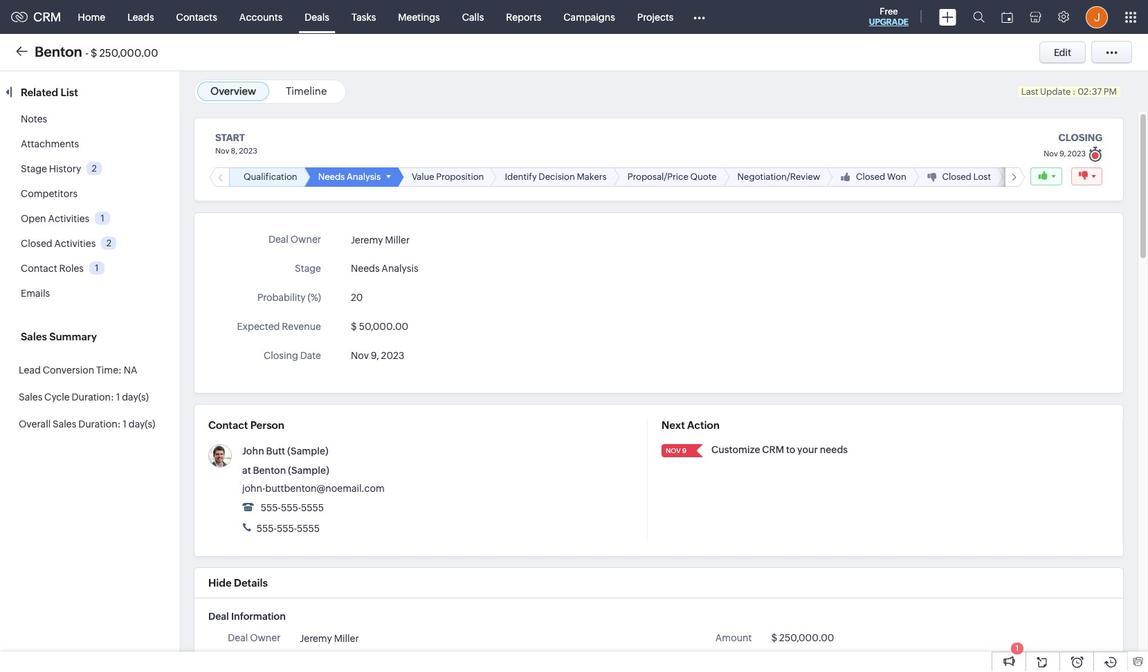 Task type: vqa. For each thing, say whether or not it's contained in the screenshot.
Webinar
no



Task type: describe. For each thing, give the bounding box(es) containing it.
competitors link
[[21, 188, 78, 199]]

0 vertical spatial 5555
[[301, 503, 324, 514]]

edit button
[[1040, 41, 1086, 63]]

start nov 8, 2023
[[215, 132, 257, 155]]

value
[[412, 172, 434, 182]]

0 vertical spatial deal
[[269, 234, 289, 245]]

sales for sales summary
[[21, 331, 47, 343]]

tasks link
[[341, 0, 387, 34]]

benton - $ 250,000.00
[[35, 43, 158, 59]]

1 vertical spatial jeremy miller
[[300, 633, 359, 644]]

john-buttbenton@noemail.com
[[242, 483, 385, 494]]

1 vertical spatial deal owner
[[228, 633, 281, 644]]

create menu image
[[939, 9, 957, 25]]

contact roles
[[21, 263, 84, 274]]

leads link
[[116, 0, 165, 34]]

home link
[[67, 0, 116, 34]]

1 vertical spatial 5555
[[297, 523, 320, 534]]

9
[[682, 447, 687, 455]]

decision
[[539, 172, 575, 182]]

customize crm to your needs
[[712, 444, 848, 455]]

reports link
[[495, 0, 553, 34]]

identify
[[505, 172, 537, 182]]

campaigns
[[564, 11, 615, 22]]

proposition
[[436, 172, 484, 182]]

related list
[[21, 87, 80, 98]]

stage history link
[[21, 163, 81, 174]]

makers
[[577, 172, 607, 182]]

contact roles link
[[21, 263, 84, 274]]

open activities
[[21, 213, 89, 224]]

closed activities link
[[21, 238, 96, 249]]

qualification
[[244, 172, 297, 182]]

at benton (sample)
[[242, 465, 329, 476]]

benton (sample) link
[[253, 465, 329, 476]]

na
[[124, 365, 137, 376]]

$  50,000.00
[[351, 321, 409, 332]]

duration: for overall sales duration:
[[78, 419, 121, 430]]

information
[[231, 611, 286, 622]]

probability
[[257, 292, 306, 303]]

cycle
[[44, 392, 70, 403]]

2 for stage history
[[92, 163, 97, 174]]

(sample) for at benton (sample)
[[288, 465, 329, 476]]

related
[[21, 87, 58, 98]]

nov left 9
[[666, 447, 681, 455]]

1 vertical spatial deal
[[208, 611, 229, 622]]

closed for closed lost
[[942, 172, 972, 182]]

1 horizontal spatial needs
[[351, 263, 380, 274]]

accounts link
[[228, 0, 294, 34]]

0 vertical spatial analysis
[[347, 172, 381, 182]]

0 vertical spatial benton
[[35, 43, 82, 59]]

tasks
[[352, 11, 376, 22]]

competitors
[[21, 188, 78, 199]]

contacts
[[176, 11, 217, 22]]

(sample) for john butt (sample)
[[287, 446, 329, 457]]

1 horizontal spatial crm
[[762, 444, 784, 455]]

crm link
[[11, 10, 61, 24]]

next action
[[662, 419, 720, 431]]

1 vertical spatial miller
[[334, 633, 359, 644]]

1 vertical spatial benton
[[253, 465, 286, 476]]

0 vertical spatial jeremy
[[351, 235, 383, 246]]

history
[[49, 163, 81, 174]]

day(s) for overall sales duration: 1 day(s)
[[129, 419, 155, 430]]

reports
[[506, 11, 541, 22]]

0 vertical spatial needs analysis
[[318, 172, 381, 182]]

contacts link
[[165, 0, 228, 34]]

1 vertical spatial 555-555-5555
[[255, 523, 320, 534]]

contact for contact person
[[208, 419, 248, 431]]

deal information
[[208, 611, 286, 622]]

timeline link
[[286, 85, 327, 97]]

to
[[786, 444, 796, 455]]

overall sales duration: 1 day(s)
[[19, 419, 155, 430]]

customize crm to your needs link
[[712, 444, 848, 455]]

-
[[85, 47, 89, 58]]

sales cycle duration: 1 day(s)
[[19, 392, 149, 403]]

nov 9
[[666, 447, 687, 455]]

lost
[[974, 172, 991, 182]]

open
[[21, 213, 46, 224]]

date
[[300, 350, 321, 361]]

edit
[[1054, 47, 1072, 58]]

time:
[[96, 365, 122, 376]]

closed for closed activities
[[21, 238, 52, 249]]

nov 9, 2023
[[351, 350, 404, 361]]

accounts
[[239, 11, 283, 22]]

0 vertical spatial needs
[[318, 172, 345, 182]]

$ for expected revenue
[[351, 321, 357, 332]]

1 vertical spatial jeremy
[[300, 633, 332, 644]]

0 vertical spatial jeremy miller
[[351, 235, 410, 246]]

2023 for start
[[239, 147, 257, 155]]

meetings link
[[387, 0, 451, 34]]

notes link
[[21, 114, 47, 125]]

action
[[687, 419, 720, 431]]

at
[[242, 465, 251, 476]]

timeline
[[286, 85, 327, 97]]

search element
[[965, 0, 993, 34]]

needs
[[820, 444, 848, 455]]

identify decision makers
[[505, 172, 607, 182]]

attachments link
[[21, 138, 79, 150]]

$ inside benton - $ 250,000.00
[[91, 47, 97, 58]]

last
[[1021, 87, 1039, 97]]

notes
[[21, 114, 47, 125]]

expected
[[237, 321, 280, 332]]



Task type: locate. For each thing, give the bounding box(es) containing it.
details
[[234, 577, 268, 589]]

2023 inside start nov 8, 2023
[[239, 147, 257, 155]]

nov down update
[[1044, 149, 1058, 158]]

Other Modules field
[[685, 6, 715, 28]]

benton left -
[[35, 43, 82, 59]]

1 vertical spatial 9,
[[371, 350, 379, 361]]

1 horizontal spatial closed
[[856, 172, 886, 182]]

1 vertical spatial day(s)
[[129, 419, 155, 430]]

jeremy
[[351, 235, 383, 246], [300, 633, 332, 644]]

1 vertical spatial needs analysis
[[351, 263, 418, 274]]

0 horizontal spatial benton
[[35, 43, 82, 59]]

pm
[[1104, 87, 1117, 97]]

needs right qualification
[[318, 172, 345, 182]]

jeremy miller
[[351, 235, 410, 246], [300, 633, 359, 644]]

1 vertical spatial 2
[[106, 238, 111, 248]]

nov left the 8,
[[215, 147, 229, 155]]

2023 down closing on the right top
[[1068, 149, 1086, 158]]

0 vertical spatial miller
[[385, 235, 410, 246]]

nov inside start nov 8, 2023
[[215, 147, 229, 155]]

1 horizontal spatial 250,000.00
[[779, 633, 834, 644]]

9, down closing on the right top
[[1060, 149, 1066, 158]]

1 vertical spatial sales
[[19, 392, 42, 403]]

1 horizontal spatial $
[[351, 321, 357, 332]]

2 vertical spatial $
[[771, 633, 778, 644]]

0 horizontal spatial stage
[[21, 163, 47, 174]]

2023 down 50,000.00
[[381, 350, 404, 361]]

contact person
[[208, 419, 284, 431]]

0 horizontal spatial owner
[[250, 633, 281, 644]]

0 horizontal spatial analysis
[[347, 172, 381, 182]]

closed lost
[[942, 172, 991, 182]]

contact up emails link at the top left of the page
[[21, 263, 57, 274]]

$ right -
[[91, 47, 97, 58]]

deals
[[305, 11, 329, 22]]

buttbenton@noemail.com
[[265, 483, 385, 494]]

2
[[92, 163, 97, 174], [106, 238, 111, 248]]

negotiation/review
[[738, 172, 820, 182]]

crm
[[33, 10, 61, 24], [762, 444, 784, 455]]

1 vertical spatial needs
[[351, 263, 380, 274]]

0 vertical spatial crm
[[33, 10, 61, 24]]

closed down open
[[21, 238, 52, 249]]

closed for closed won
[[856, 172, 886, 182]]

nov inside 'closing nov 9, 2023'
[[1044, 149, 1058, 158]]

2 right history
[[92, 163, 97, 174]]

needs analysis
[[318, 172, 381, 182], [351, 263, 418, 274]]

john
[[242, 446, 264, 457]]

amount
[[716, 633, 752, 644]]

roles
[[59, 263, 84, 274]]

$ right amount
[[771, 633, 778, 644]]

closing
[[1059, 132, 1103, 143]]

emails
[[21, 288, 50, 299]]

1 horizontal spatial analysis
[[382, 263, 418, 274]]

hide details
[[208, 577, 268, 589]]

closed left the won at the top right of page
[[856, 172, 886, 182]]

02:37
[[1078, 87, 1102, 97]]

(sample) up the benton (sample) link
[[287, 446, 329, 457]]

projects
[[637, 11, 674, 22]]

250,000.00 inside benton - $ 250,000.00
[[99, 47, 158, 58]]

2 horizontal spatial $
[[771, 633, 778, 644]]

555-555-5555 down john-buttbenton@noemail.com link
[[259, 503, 324, 514]]

contact
[[21, 263, 57, 274], [208, 419, 248, 431]]

2 vertical spatial deal
[[228, 633, 248, 644]]

$
[[91, 47, 97, 58], [351, 321, 357, 332], [771, 633, 778, 644]]

1 horizontal spatial miller
[[385, 235, 410, 246]]

proposal/price quote
[[628, 172, 717, 182]]

duration: down sales cycle duration: 1 day(s) at the bottom left of page
[[78, 419, 121, 430]]

sales up lead at the bottom of page
[[21, 331, 47, 343]]

your
[[797, 444, 818, 455]]

0 horizontal spatial 9,
[[371, 350, 379, 361]]

8,
[[231, 147, 237, 155]]

duration: up overall sales duration: 1 day(s)
[[72, 392, 114, 403]]

0 vertical spatial day(s)
[[122, 392, 149, 403]]

20
[[351, 292, 363, 303]]

john butt (sample)
[[242, 446, 329, 457]]

0 horizontal spatial needs
[[318, 172, 345, 182]]

(sample) up john-buttbenton@noemail.com link
[[288, 465, 329, 476]]

stage history
[[21, 163, 81, 174]]

1 vertical spatial owner
[[250, 633, 281, 644]]

create menu element
[[931, 0, 965, 34]]

0 vertical spatial sales
[[21, 331, 47, 343]]

0 vertical spatial $
[[91, 47, 97, 58]]

stage up competitors link
[[21, 163, 47, 174]]

customize
[[712, 444, 760, 455]]

value proposition
[[412, 172, 484, 182]]

nov
[[215, 147, 229, 155], [1044, 149, 1058, 158], [351, 350, 369, 361], [666, 447, 681, 455]]

search image
[[973, 11, 985, 23]]

contact for contact roles
[[21, 263, 57, 274]]

0 horizontal spatial 2
[[92, 163, 97, 174]]

start
[[215, 132, 245, 143]]

1 vertical spatial stage
[[295, 263, 321, 274]]

2 for closed activities
[[106, 238, 111, 248]]

projects link
[[626, 0, 685, 34]]

owner down information
[[250, 633, 281, 644]]

0 vertical spatial deal owner
[[269, 234, 321, 245]]

deal up probability on the left
[[269, 234, 289, 245]]

closed
[[856, 172, 886, 182], [942, 172, 972, 182], [21, 238, 52, 249]]

contact up john
[[208, 419, 248, 431]]

0 vertical spatial duration:
[[72, 392, 114, 403]]

crm left home link
[[33, 10, 61, 24]]

1 horizontal spatial benton
[[253, 465, 286, 476]]

5555
[[301, 503, 324, 514], [297, 523, 320, 534]]

deal owner
[[269, 234, 321, 245], [228, 633, 281, 644]]

analysis left value
[[347, 172, 381, 182]]

closing nov 9, 2023
[[1044, 132, 1103, 158]]

2 right "closed activities" link
[[106, 238, 111, 248]]

0 vertical spatial owner
[[291, 234, 321, 245]]

free
[[880, 6, 898, 17]]

1 vertical spatial (sample)
[[288, 465, 329, 476]]

analysis up 50,000.00
[[382, 263, 418, 274]]

conversion
[[43, 365, 94, 376]]

9, inside 'closing nov 9, 2023'
[[1060, 149, 1066, 158]]

9, down $  50,000.00
[[371, 350, 379, 361]]

2023 inside 'closing nov 9, 2023'
[[1068, 149, 1086, 158]]

butt
[[266, 446, 285, 457]]

person
[[250, 419, 284, 431]]

0 vertical spatial 2
[[92, 163, 97, 174]]

2023 right the 8,
[[239, 147, 257, 155]]

sales for sales cycle duration: 1 day(s)
[[19, 392, 42, 403]]

closed left lost
[[942, 172, 972, 182]]

2 horizontal spatial closed
[[942, 172, 972, 182]]

555-555-5555 down john-buttbenton@noemail.com
[[255, 523, 320, 534]]

closed won
[[856, 172, 907, 182]]

50,000.00
[[359, 321, 409, 332]]

crm left to
[[762, 444, 784, 455]]

home
[[78, 11, 105, 22]]

$ for amount
[[771, 633, 778, 644]]

1 horizontal spatial 9,
[[1060, 149, 1066, 158]]

1 vertical spatial crm
[[762, 444, 784, 455]]

sales
[[21, 331, 47, 343], [19, 392, 42, 403], [53, 419, 76, 430]]

0 vertical spatial 250,000.00
[[99, 47, 158, 58]]

555-
[[261, 503, 281, 514], [281, 503, 301, 514], [257, 523, 277, 534], [277, 523, 297, 534]]

1 horizontal spatial 2
[[106, 238, 111, 248]]

0 horizontal spatial 2023
[[239, 147, 257, 155]]

0 vertical spatial 555-555-5555
[[259, 503, 324, 514]]

(%)
[[308, 292, 321, 303]]

stage
[[21, 163, 47, 174], [295, 263, 321, 274]]

:
[[1073, 87, 1076, 97]]

sales left cycle
[[19, 392, 42, 403]]

stage up (%)
[[295, 263, 321, 274]]

deal down deal information
[[228, 633, 248, 644]]

free upgrade
[[869, 6, 909, 27]]

sales down cycle
[[53, 419, 76, 430]]

sales summary
[[21, 331, 97, 343]]

$ down 20
[[351, 321, 357, 332]]

profile image
[[1086, 6, 1108, 28]]

won
[[887, 172, 907, 182]]

0 horizontal spatial jeremy
[[300, 633, 332, 644]]

benton down butt
[[253, 465, 286, 476]]

expected revenue
[[237, 321, 321, 332]]

2 vertical spatial sales
[[53, 419, 76, 430]]

hide details link
[[208, 577, 268, 589]]

1 horizontal spatial stage
[[295, 263, 321, 274]]

stage for stage history
[[21, 163, 47, 174]]

1 vertical spatial 250,000.00
[[779, 633, 834, 644]]

deal down hide
[[208, 611, 229, 622]]

activities for closed activities
[[54, 238, 96, 249]]

1 horizontal spatial 2023
[[381, 350, 404, 361]]

deal owner up probability (%) on the left top
[[269, 234, 321, 245]]

quote
[[690, 172, 717, 182]]

0 horizontal spatial contact
[[21, 263, 57, 274]]

0 horizontal spatial closed
[[21, 238, 52, 249]]

hide
[[208, 577, 232, 589]]

day(s) for sales cycle duration: 1 day(s)
[[122, 392, 149, 403]]

nov down $  50,000.00
[[351, 350, 369, 361]]

1 horizontal spatial owner
[[291, 234, 321, 245]]

0 vertical spatial activities
[[48, 213, 89, 224]]

campaigns link
[[553, 0, 626, 34]]

benton
[[35, 43, 82, 59], [253, 465, 286, 476]]

0 horizontal spatial 250,000.00
[[99, 47, 158, 58]]

1 horizontal spatial jeremy
[[351, 235, 383, 246]]

1 vertical spatial contact
[[208, 419, 248, 431]]

deals link
[[294, 0, 341, 34]]

needs
[[318, 172, 345, 182], [351, 263, 380, 274]]

owner up (%)
[[291, 234, 321, 245]]

1 vertical spatial duration:
[[78, 419, 121, 430]]

calls
[[462, 11, 484, 22]]

needs up 20
[[351, 263, 380, 274]]

activities up 'roles'
[[54, 238, 96, 249]]

1
[[101, 213, 104, 223], [95, 263, 99, 273], [116, 392, 120, 403], [123, 419, 127, 430], [1016, 644, 1019, 653]]

0 horizontal spatial miller
[[334, 633, 359, 644]]

0 vertical spatial contact
[[21, 263, 57, 274]]

1 vertical spatial $
[[351, 321, 357, 332]]

open activities link
[[21, 213, 89, 224]]

0 horizontal spatial crm
[[33, 10, 61, 24]]

activities up "closed activities" link
[[48, 213, 89, 224]]

next
[[662, 419, 685, 431]]

0 vertical spatial 9,
[[1060, 149, 1066, 158]]

calls link
[[451, 0, 495, 34]]

$  250,000.00
[[771, 633, 834, 644]]

0 horizontal spatial $
[[91, 47, 97, 58]]

profile element
[[1078, 0, 1117, 34]]

overview link
[[210, 85, 256, 97]]

deal owner down information
[[228, 633, 281, 644]]

activities for open activities
[[48, 213, 89, 224]]

2023 for closing
[[1068, 149, 1086, 158]]

lead conversion time: na
[[19, 365, 137, 376]]

update
[[1040, 87, 1071, 97]]

list
[[61, 87, 78, 98]]

revenue
[[282, 321, 321, 332]]

1 vertical spatial analysis
[[382, 263, 418, 274]]

calendar image
[[1002, 11, 1013, 22]]

2 horizontal spatial 2023
[[1068, 149, 1086, 158]]

0 vertical spatial (sample)
[[287, 446, 329, 457]]

0 vertical spatial stage
[[21, 163, 47, 174]]

lead
[[19, 365, 41, 376]]

1 vertical spatial activities
[[54, 238, 96, 249]]

leads
[[127, 11, 154, 22]]

attachments
[[21, 138, 79, 150]]

upgrade
[[869, 17, 909, 27]]

stage for stage
[[295, 263, 321, 274]]

1 horizontal spatial contact
[[208, 419, 248, 431]]

duration: for sales cycle duration:
[[72, 392, 114, 403]]



